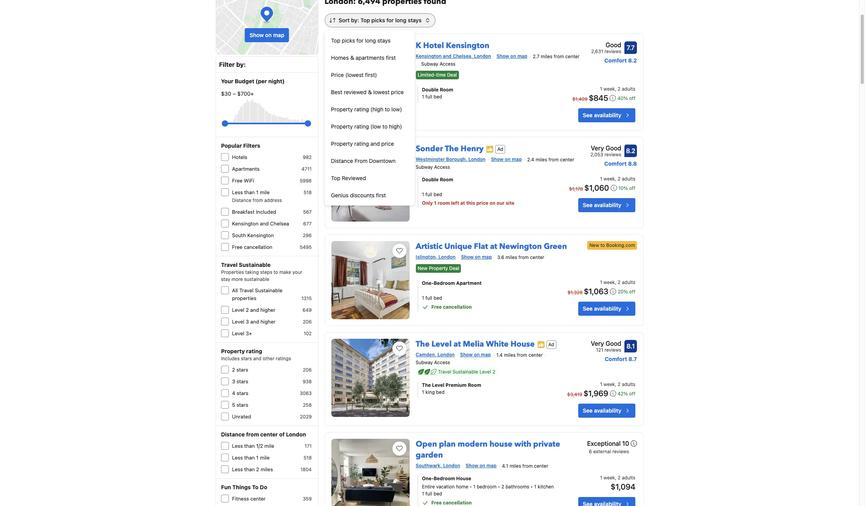 Task type: vqa. For each thing, say whether or not it's contained in the screenshot.


Task type: locate. For each thing, give the bounding box(es) containing it.
1 off from the top
[[629, 95, 636, 101]]

2 off from the top
[[629, 185, 636, 191]]

1 week from the top
[[604, 86, 615, 92]]

2 518 from the top
[[304, 456, 312, 461]]

stays up k
[[408, 17, 422, 23]]

42% off
[[618, 391, 636, 397]]

from up the breakfast included
[[253, 198, 263, 203]]

less left 1/2
[[232, 443, 243, 450]]

miles inside 1.4 miles from center subway access
[[504, 353, 516, 358]]

scored 8.2 element
[[625, 145, 637, 157]]

3 full from the top
[[426, 296, 432, 301]]

fun
[[221, 484, 231, 491]]

see availability link for $845
[[578, 108, 636, 122]]

new for new to booking.com
[[590, 243, 599, 249]]

kensington and chelsea, london
[[416, 53, 491, 59]]

level down properties
[[232, 307, 244, 313]]

2 double room link from the top
[[422, 176, 554, 183]]

3 adults from the top
[[622, 280, 636, 286]]

stays
[[408, 17, 422, 23], [377, 37, 391, 44]]

1 vertical spatial cancellation
[[443, 305, 472, 310]]

2 very from the top
[[591, 340, 604, 348]]

double room link
[[422, 86, 554, 94], [422, 176, 554, 183]]

2 see availability link from the top
[[578, 198, 636, 212]]

double inside double room 1 full bed
[[422, 87, 439, 93]]

1 vertical spatial top
[[331, 37, 340, 44]]

london right chelsea,
[[474, 53, 491, 59]]

free down south on the top left
[[232, 244, 243, 250]]

property for property rating and price
[[331, 140, 353, 147]]

see availability for $845
[[583, 112, 621, 119]]

206 for level 3 and higher
[[303, 319, 312, 325]]

1 vertical spatial 3
[[232, 379, 235, 385]]

exceptional element
[[587, 439, 629, 449]]

house
[[490, 439, 513, 450]]

2 vertical spatial distance
[[221, 432, 245, 438]]

3 1 week , 2 adults from the top
[[600, 280, 636, 286]]

0 vertical spatial first
[[386, 54, 396, 61]]

5 stars
[[232, 402, 248, 409]]

first right apartments
[[386, 54, 396, 61]]

double room link down 2.7 miles from center subway access
[[422, 86, 554, 94]]

0 vertical spatial 8.2
[[628, 57, 637, 64]]

reviews down "10"
[[612, 449, 629, 455]]

on for westminster borough, london
[[505, 157, 511, 162]]

room for double room 1 full bed
[[440, 87, 453, 93]]

southwark,
[[416, 463, 442, 469]]

sustainable inside all travel sustainable properties
[[255, 288, 282, 294]]

2 vertical spatial access
[[434, 360, 450, 366]]

1 week , 2 adults for $1,063
[[600, 280, 636, 286]]

1 vertical spatial free cancellation
[[431, 305, 472, 310]]

1 vertical spatial the
[[416, 339, 430, 350]]

full up only
[[426, 192, 432, 198]]

, for $1,969
[[615, 382, 617, 388]]

5 adults from the top
[[622, 475, 636, 481]]

3 • from the left
[[531, 484, 533, 490]]

top picks for long stays
[[331, 37, 391, 44]]

distance inside button
[[331, 158, 353, 164]]

bedroom for house
[[434, 476, 455, 482]]

stars up 2 stars
[[241, 356, 252, 362]]

week up $1,060
[[604, 176, 615, 182]]

–
[[233, 90, 236, 97]]

to inside travel sustainable properties taking steps to make your stay more sustainable
[[274, 270, 278, 276]]

2 higher from the top
[[261, 319, 276, 325]]

this property is part of our preferred partner program. it's committed to providing excellent service and good value. it'll pay us a higher commission if you make a booking. image
[[537, 341, 545, 349], [537, 341, 545, 349]]

2 one- from the top
[[422, 476, 434, 482]]

2 than from the top
[[244, 443, 255, 450]]

$845
[[589, 94, 608, 103]]

very good element up comfort 8.8
[[591, 144, 621, 153]]

very inside very good 121 reviews
[[591, 340, 604, 348]]

from right the 2.4
[[549, 157, 559, 163]]

5 week from the top
[[604, 475, 615, 481]]

kensington
[[446, 40, 490, 51], [416, 53, 442, 59], [232, 221, 259, 227], [247, 232, 274, 239]]

bed inside 1 full bed only 1 room left at this price on our site
[[434, 192, 442, 198]]

good
[[606, 41, 621, 49], [606, 145, 621, 152], [606, 340, 621, 348]]

for up the homes & apartments first
[[357, 37, 364, 44]]

fun things to do
[[221, 484, 267, 491]]

by: right sort
[[351, 17, 359, 23]]

0 vertical spatial at
[[460, 200, 465, 206]]

0 vertical spatial sustainable
[[239, 262, 271, 268]]

stay
[[221, 277, 230, 283]]

3 up '3+' at the bottom of page
[[246, 319, 249, 325]]

less
[[232, 189, 243, 196], [232, 443, 243, 450], [232, 455, 243, 461], [232, 467, 243, 473]]

picks up "homes" at the top left
[[342, 37, 355, 44]]

long inside top picks for long stays button
[[365, 37, 376, 44]]

1 vertical spatial deal
[[449, 266, 459, 272]]

show for westminster borough, london
[[491, 157, 504, 162]]

0 vertical spatial less than 1 mile
[[232, 189, 270, 196]]

double for double room
[[422, 177, 439, 183]]

4 availability from the top
[[594, 408, 621, 414]]

0 vertical spatial stays
[[408, 17, 422, 23]]

& inside button
[[368, 89, 372, 95]]

left
[[451, 200, 459, 206]]

5495
[[300, 245, 312, 250]]

1 horizontal spatial ad
[[549, 342, 554, 348]]

1 518 from the top
[[304, 190, 312, 196]]

stars for 2 stars
[[237, 367, 248, 373]]

good inside very good 121 reviews
[[606, 340, 621, 348]]

kensington up chelsea,
[[446, 40, 490, 51]]

from for 1.4
[[517, 353, 527, 358]]

$1,328
[[568, 290, 583, 296]]

newington
[[499, 241, 542, 252]]

kensington down hotel
[[416, 53, 442, 59]]

0 horizontal spatial picks
[[342, 37, 355, 44]]

2 vertical spatial room
[[468, 383, 481, 388]]

subway inside 1.4 miles from center subway access
[[416, 360, 433, 366]]

from right 1.4
[[517, 353, 527, 358]]

miles inside 2.7 miles from center subway access
[[541, 54, 552, 59]]

at right the flat
[[490, 241, 497, 252]]

of
[[279, 432, 285, 438]]

2 vertical spatial sustainable
[[453, 369, 478, 375]]

property inside property rating includes stars and other ratings
[[221, 348, 245, 355]]

0 vertical spatial very good element
[[591, 144, 621, 153]]

to
[[252, 484, 259, 491]]

0 vertical spatial house
[[511, 339, 535, 350]]

2 1 week , 2 adults from the top
[[600, 176, 636, 182]]

0 horizontal spatial new
[[418, 266, 428, 272]]

1 vertical spatial very good element
[[591, 339, 621, 349]]

2 , from the top
[[615, 176, 617, 182]]

0 vertical spatial 3
[[246, 319, 249, 325]]

1 • from the left
[[470, 484, 472, 490]]

availability for $1,063
[[594, 306, 621, 312]]

1 adults from the top
[[622, 86, 636, 92]]

0 vertical spatial double
[[422, 87, 439, 93]]

price right this
[[476, 200, 488, 206]]

rating left "(high"
[[354, 106, 369, 113]]

availability down $845
[[594, 112, 621, 119]]

2 inside 1 week , 2 adults $1,094
[[618, 475, 621, 481]]

3 good from the top
[[606, 340, 621, 348]]

travel sustainable properties taking steps to make your stay more sustainable
[[221, 262, 302, 283]]

see for $1,063
[[583, 306, 593, 312]]

mile up 'distance from address'
[[260, 189, 270, 196]]

0 vertical spatial new
[[590, 243, 599, 249]]

from inside 2.7 miles from center subway access
[[554, 54, 564, 59]]

top for picks
[[331, 37, 340, 44]]

from inside 1.4 miles from center subway access
[[517, 353, 527, 358]]

• left kitchen
[[531, 484, 533, 490]]

map
[[273, 32, 284, 38], [518, 53, 527, 59], [512, 157, 522, 162], [482, 254, 492, 260], [481, 352, 491, 358], [487, 463, 497, 469]]

1 vertical spatial subway
[[416, 164, 433, 170]]

sonder
[[416, 144, 443, 154]]

week inside 1 week , 2 adults $1,094
[[604, 475, 615, 481]]

free cancellation for one-bedroom apartment
[[431, 305, 472, 310]]

3 see availability link from the top
[[578, 302, 636, 316]]

on for southwark, london
[[480, 463, 485, 469]]

1 availability from the top
[[594, 112, 621, 119]]

2 vertical spatial the
[[422, 383, 431, 388]]

1 vertical spatial travel
[[239, 288, 254, 294]]

ad
[[497, 146, 503, 152], [549, 342, 554, 348]]

1 vertical spatial 206
[[303, 367, 312, 373]]

center for 4.1 miles from center
[[534, 464, 548, 469]]

1 vertical spatial &
[[368, 89, 372, 95]]

reviewed
[[344, 89, 367, 95]]

travel sustainable level 2
[[438, 369, 495, 375]]

bathrooms
[[506, 484, 529, 490]]

1 vertical spatial access
[[434, 164, 450, 170]]

4 full from the top
[[426, 491, 432, 497]]

1 inside the level premium room 1 king bed
[[422, 390, 424, 396]]

bedroom
[[434, 281, 455, 287], [434, 476, 455, 482]]

1 week , 2 adults for $1,969
[[600, 382, 636, 388]]

sonder the henry image
[[331, 144, 410, 222]]

good inside "very good 2,053 reviews"
[[606, 145, 621, 152]]

stars up 4 stars
[[237, 379, 248, 385]]

2 double from the top
[[422, 177, 439, 183]]

level up king
[[432, 383, 444, 388]]

3 less from the top
[[232, 455, 243, 461]]

distance for distance from center of london
[[221, 432, 245, 438]]

0 vertical spatial bedroom
[[434, 281, 455, 287]]

reviewed
[[342, 175, 366, 182]]

very left 8.1
[[591, 340, 604, 348]]

8.8
[[628, 160, 637, 167]]

availability for $845
[[594, 112, 621, 119]]

center down newington
[[530, 255, 544, 261]]

this property is part of our preferred partner program. it's committed to providing excellent service and good value. it'll pay us a higher commission if you make a booking. image
[[486, 145, 494, 153], [486, 145, 494, 153]]

map for kensington and chelsea, london
[[518, 53, 527, 59]]

see availability link
[[578, 108, 636, 122], [578, 198, 636, 212], [578, 302, 636, 316], [578, 404, 636, 418]]

1 one- from the top
[[422, 281, 434, 287]]

do
[[260, 484, 267, 491]]

0 vertical spatial &
[[350, 54, 354, 61]]

1 week , 2 adults up 40%
[[600, 86, 636, 92]]

0 vertical spatial good
[[606, 41, 621, 49]]

3 see availability from the top
[[583, 306, 621, 312]]

1 vertical spatial bedroom
[[434, 476, 455, 482]]

0 vertical spatial picks
[[372, 17, 385, 23]]

0 vertical spatial ad
[[497, 146, 503, 152]]

0 vertical spatial 206
[[303, 319, 312, 325]]

one- for one-bedroom apartment
[[422, 281, 434, 287]]

0 vertical spatial one-
[[422, 281, 434, 287]]

property for property rating (high to low)
[[331, 106, 353, 113]]

on for islington, london
[[475, 254, 481, 260]]

2 week from the top
[[604, 176, 615, 182]]

center for 2.4 miles from center subway access
[[560, 157, 574, 163]]

at inside 'artistic unique flat at newington green' link
[[490, 241, 497, 252]]

2 inside entire vacation home • 1 bedroom • 2 bathrooms • 1 kitchen 1 full bed
[[502, 484, 504, 490]]

4 see availability link from the top
[[578, 404, 636, 418]]

premium
[[446, 383, 467, 388]]

open plan modern house with private garden image
[[331, 439, 410, 507]]

4 off from the top
[[629, 391, 636, 397]]

171
[[305, 444, 312, 450]]

0 horizontal spatial long
[[365, 37, 376, 44]]

night)
[[268, 78, 285, 85]]

new
[[590, 243, 599, 249], [418, 266, 428, 272]]

cancellation
[[244, 244, 272, 250], [443, 305, 472, 310], [443, 500, 472, 506]]

1 up $1,060
[[600, 176, 602, 182]]

search results updated. london: 6,494 properties found. element
[[325, 0, 644, 7]]

double down limited-
[[422, 87, 439, 93]]

center inside 2.4 miles from center subway access
[[560, 157, 574, 163]]

room down 'westminster borough, london'
[[440, 177, 453, 183]]

2 vertical spatial subway
[[416, 360, 433, 366]]

2 vertical spatial cancellation
[[443, 500, 472, 506]]

miles inside 2.4 miles from center subway access
[[536, 157, 547, 163]]

scored 7.7 element
[[625, 41, 637, 54]]

cancellation for one-bedroom house
[[443, 500, 472, 506]]

2 vertical spatial top
[[331, 175, 340, 182]]

bed inside entire vacation home • 1 bedroom • 2 bathrooms • 1 kitchen 1 full bed
[[434, 491, 442, 497]]

rating left (low
[[354, 123, 369, 130]]

& left lowest
[[368, 89, 372, 95]]

2 good from the top
[[606, 145, 621, 152]]

access down kensington and chelsea, london
[[440, 61, 456, 67]]

and left other
[[253, 356, 261, 362]]

1 horizontal spatial for
[[387, 17, 394, 23]]

steps
[[260, 270, 272, 276]]

sustainable for travel sustainable level 2
[[453, 369, 478, 375]]

518
[[304, 190, 312, 196], [304, 456, 312, 461]]

center up kitchen
[[534, 464, 548, 469]]

1 vertical spatial at
[[490, 241, 497, 252]]

good right 121
[[606, 340, 621, 348]]

london right camden, in the bottom of the page
[[438, 352, 455, 358]]

1 vertical spatial long
[[365, 37, 376, 44]]

chelsea
[[270, 221, 289, 227]]

2 horizontal spatial •
[[531, 484, 533, 490]]

3 week from the top
[[604, 280, 615, 286]]

center left of
[[260, 432, 278, 438]]

1 down limited-
[[422, 94, 424, 100]]

1 vertical spatial room
[[440, 177, 453, 183]]

bed inside double room 1 full bed
[[434, 94, 442, 100]]

1 double room link from the top
[[422, 86, 554, 94]]

k hotel kensington image
[[331, 40, 410, 119]]

adults up the $1,094
[[622, 475, 636, 481]]

4 1 week , 2 adults from the top
[[600, 382, 636, 388]]

4 adults from the top
[[622, 382, 636, 388]]

room down time
[[440, 87, 453, 93]]

1 see availability from the top
[[583, 112, 621, 119]]

chelsea,
[[453, 53, 473, 59]]

bedroom up the vacation
[[434, 476, 455, 482]]

stays down sort by: top picks for long stays
[[377, 37, 391, 44]]

, up the $1,094
[[615, 475, 617, 481]]

0 vertical spatial subway
[[421, 61, 438, 67]]

access inside 2.7 miles from center subway access
[[440, 61, 456, 67]]

cancellation for one-bedroom apartment
[[443, 305, 472, 310]]

map for westminster borough, london
[[512, 157, 522, 162]]

first
[[386, 54, 396, 61], [376, 192, 386, 199]]

availability for $1,969
[[594, 408, 621, 414]]

house right the white in the bottom of the page
[[511, 339, 535, 350]]

0 horizontal spatial •
[[470, 484, 472, 490]]

double inside double room link
[[422, 177, 439, 183]]

level
[[232, 307, 244, 313], [232, 319, 244, 325], [232, 331, 244, 337], [432, 339, 452, 350], [480, 369, 491, 375], [432, 383, 444, 388]]

adults for $1,969
[[622, 382, 636, 388]]

1 vertical spatial ad
[[549, 342, 554, 348]]

2 206 from the top
[[303, 367, 312, 373]]

travel inside all travel sustainable properties
[[239, 288, 254, 294]]

2 vertical spatial mile
[[260, 455, 270, 461]]

show for islington, london
[[461, 254, 474, 260]]

rating down '3+' at the bottom of page
[[246, 348, 262, 355]]

stars for 3 stars
[[237, 379, 248, 385]]

cancellation down home
[[443, 500, 472, 506]]

0 horizontal spatial by:
[[236, 61, 246, 68]]

1 1 week , 2 adults from the top
[[600, 86, 636, 92]]

high)
[[389, 123, 402, 130]]

full inside double room 1 full bed
[[426, 94, 432, 100]]

reviews inside exceptional 10 6 external reviews
[[612, 449, 629, 455]]

price
[[391, 89, 404, 95], [381, 140, 394, 147], [476, 200, 488, 206]]

mile down 1/2
[[260, 455, 270, 461]]

0 vertical spatial distance
[[331, 158, 353, 164]]

adults up 42% off
[[622, 382, 636, 388]]

2 see availability from the top
[[583, 202, 621, 208]]

property up the property rating and price
[[331, 123, 353, 130]]

filters
[[243, 142, 260, 149]]

0 vertical spatial higher
[[260, 307, 275, 313]]

distance for distance from address
[[232, 198, 251, 203]]

3 see from the top
[[583, 306, 593, 312]]

•
[[470, 484, 472, 490], [498, 484, 500, 490], [531, 484, 533, 490]]

picks
[[372, 17, 385, 23], [342, 37, 355, 44]]

3 availability from the top
[[594, 306, 621, 312]]

from inside 2.4 miles from center subway access
[[549, 157, 559, 163]]

miles right the 2.4
[[536, 157, 547, 163]]

availability for $1,060
[[594, 202, 621, 208]]

$30 – $700+
[[221, 90, 254, 97]]

1 vertical spatial very
[[591, 340, 604, 348]]

see availability for $1,969
[[583, 408, 621, 414]]

property rating (low to high)
[[331, 123, 402, 130]]

1 vertical spatial new
[[418, 266, 428, 272]]

4.1
[[502, 464, 508, 469]]

room inside double room 1 full bed
[[440, 87, 453, 93]]

1 horizontal spatial stays
[[408, 17, 422, 23]]

0 vertical spatial comfort
[[605, 57, 627, 64]]

picks inside top picks for long stays button
[[342, 37, 355, 44]]

level up the level premium room link
[[480, 369, 491, 375]]

group
[[225, 117, 308, 130]]

sonder the henry link
[[416, 140, 484, 154]]

apartments
[[356, 54, 384, 61]]

$1,094
[[611, 483, 636, 492]]

show on map for kensington and chelsea, london
[[497, 53, 527, 59]]

rating for (high
[[354, 106, 369, 113]]

0 vertical spatial room
[[440, 87, 453, 93]]

2 availability from the top
[[594, 202, 621, 208]]

3 than from the top
[[244, 455, 255, 461]]

higher
[[260, 307, 275, 313], [261, 319, 276, 325]]

0 horizontal spatial travel
[[221, 262, 238, 268]]

free
[[232, 178, 243, 184], [232, 244, 243, 250], [431, 305, 442, 310], [431, 500, 442, 506]]

0 vertical spatial by:
[[351, 17, 359, 23]]

1 vertical spatial distance
[[232, 198, 251, 203]]

access down 'westminster borough, london'
[[434, 164, 450, 170]]

westminster borough, london
[[416, 157, 486, 162]]

see availability
[[583, 112, 621, 119], [583, 202, 621, 208], [583, 306, 621, 312], [583, 408, 621, 414]]

show inside button
[[250, 32, 264, 38]]

center inside 1.4 miles from center subway access
[[529, 353, 543, 358]]

2 bedroom from the top
[[434, 476, 455, 482]]

1 down external at the bottom of the page
[[600, 475, 602, 481]]

comfort down good 2,631 reviews
[[605, 57, 627, 64]]

on for kensington and chelsea, london
[[511, 53, 516, 59]]

1 see from the top
[[583, 112, 593, 119]]

on inside 1 full bed only 1 room left at this price on our site
[[490, 200, 496, 206]]

1 vertical spatial for
[[357, 37, 364, 44]]

2 adults from the top
[[622, 176, 636, 182]]

stars up 3 stars
[[237, 367, 248, 373]]

price inside 1 full bed only 1 room left at this price on our site
[[476, 200, 488, 206]]

free cancellation down 'south kensington'
[[232, 244, 272, 250]]

0 vertical spatial the
[[445, 144, 459, 154]]

open
[[416, 439, 437, 450]]

1 horizontal spatial &
[[368, 89, 372, 95]]

1 vertical spatial one-
[[422, 476, 434, 482]]

from for 2.4
[[549, 157, 559, 163]]

show on map inside show on map button
[[250, 32, 284, 38]]

miles right 2.7
[[541, 54, 552, 59]]

see for $1,060
[[583, 202, 593, 208]]

1 week , 2 adults for $845
[[600, 86, 636, 92]]

stars right '5'
[[237, 402, 248, 409]]

week for $1,969
[[604, 382, 615, 388]]

1 very from the top
[[591, 145, 604, 152]]

1 double from the top
[[422, 87, 439, 93]]

cancellation down 'south kensington'
[[244, 244, 272, 250]]

1 inside 1 week , 2 adults $1,094
[[600, 475, 602, 481]]

from right 2.7
[[554, 54, 564, 59]]

see availability link for $1,063
[[578, 302, 636, 316]]

travel inside travel sustainable properties taking steps to make your stay more sustainable
[[221, 262, 238, 268]]

1 vertical spatial picks
[[342, 37, 355, 44]]

1 good from the top
[[606, 41, 621, 49]]

2 vertical spatial travel
[[438, 369, 451, 375]]

1 full from the top
[[426, 94, 432, 100]]

206 for 2 stars
[[303, 367, 312, 373]]

1 , from the top
[[615, 86, 617, 92]]

1 horizontal spatial 3
[[246, 319, 249, 325]]

adults up 40% off
[[622, 86, 636, 92]]

level 3 and higher
[[232, 319, 276, 325]]

567
[[303, 209, 312, 215]]

rating inside property rating includes stars and other ratings
[[246, 348, 262, 355]]

good for sonder the henry
[[606, 145, 621, 152]]

4 , from the top
[[615, 382, 617, 388]]

3 , from the top
[[615, 280, 617, 286]]

bed right king
[[436, 390, 445, 396]]

the up camden, in the bottom of the page
[[416, 339, 430, 350]]

4 week from the top
[[604, 382, 615, 388]]

2 full from the top
[[426, 192, 432, 198]]

double for double room 1 full bed
[[422, 87, 439, 93]]

5 , from the top
[[615, 475, 617, 481]]

1 than from the top
[[244, 189, 255, 196]]

4 stars
[[232, 391, 248, 397]]

1 horizontal spatial picks
[[372, 17, 385, 23]]

week for $845
[[604, 86, 615, 92]]

1 vertical spatial 8.2
[[626, 148, 635, 155]]

adults inside 1 week , 2 adults $1,094
[[622, 475, 636, 481]]

good up comfort 8.8
[[606, 145, 621, 152]]

1 week , 2 adults up 42% in the right of the page
[[600, 382, 636, 388]]

0 vertical spatial long
[[395, 17, 406, 23]]

wifi
[[244, 178, 254, 184]]

room inside the level premium room 1 king bed
[[468, 383, 481, 388]]

access inside 2.4 miles from center subway access
[[434, 164, 450, 170]]

miles for 1.4
[[504, 353, 516, 358]]

miles right 3.6
[[506, 255, 517, 261]]

k hotel kensington
[[416, 40, 490, 51]]

borough,
[[446, 157, 467, 162]]

from down with
[[523, 464, 533, 469]]

1 vertical spatial 518
[[304, 456, 312, 461]]

sustainable inside travel sustainable properties taking steps to make your stay more sustainable
[[239, 262, 271, 268]]

4 see availability from the top
[[583, 408, 621, 414]]

miles right 1.4
[[504, 353, 516, 358]]

access for level
[[434, 360, 450, 366]]

& inside button
[[350, 54, 354, 61]]

center inside 2.7 miles from center subway access
[[565, 54, 580, 59]]

1 206 from the top
[[303, 319, 312, 325]]

2 see from the top
[[583, 202, 593, 208]]

, inside 1 week , 2 adults $1,094
[[615, 475, 617, 481]]

0 vertical spatial 518
[[304, 190, 312, 196]]

1 see availability link from the top
[[578, 108, 636, 122]]

rating for and
[[354, 140, 369, 147]]

0 vertical spatial free cancellation
[[232, 244, 272, 250]]

reviews inside very good 121 reviews
[[605, 348, 621, 353]]

very inside "very good 2,053 reviews"
[[591, 145, 604, 152]]

1 higher from the top
[[260, 307, 275, 313]]

center for 1.4 miles from center subway access
[[529, 353, 543, 358]]

7.7
[[627, 44, 635, 51]]

very good 121 reviews
[[591, 340, 621, 353]]

your budget (per night)
[[221, 78, 285, 85]]

fitness
[[232, 496, 249, 502]]

2 horizontal spatial travel
[[438, 369, 451, 375]]

very
[[591, 145, 604, 152], [591, 340, 604, 348]]

1 bedroom from the top
[[434, 281, 455, 287]]

to
[[385, 106, 390, 113], [383, 123, 388, 130], [601, 243, 605, 249], [274, 270, 278, 276]]

rating
[[354, 106, 369, 113], [354, 123, 369, 130], [354, 140, 369, 147], [246, 348, 262, 355]]

&
[[350, 54, 354, 61], [368, 89, 372, 95]]

for inside button
[[357, 37, 364, 44]]

less up things
[[232, 467, 243, 473]]

1 week , 2 adults up the 20%
[[600, 280, 636, 286]]

by: for filter
[[236, 61, 246, 68]]

long up top picks for long stays button
[[395, 17, 406, 23]]

bed up room
[[434, 192, 442, 198]]

0 horizontal spatial ad
[[497, 146, 503, 152]]

by: right "filter" on the top of the page
[[236, 61, 246, 68]]

south
[[232, 232, 246, 239]]

long up apartments
[[365, 37, 376, 44]]

0 vertical spatial mile
[[260, 189, 270, 196]]

3 off from the top
[[629, 289, 636, 295]]

1 vertical spatial first
[[376, 192, 386, 199]]

property rating and price
[[331, 140, 394, 147]]

1 vertical spatial by:
[[236, 61, 246, 68]]

at right left
[[460, 200, 465, 206]]

1 vertical spatial double
[[422, 177, 439, 183]]

off right 42% in the right of the page
[[629, 391, 636, 397]]

access inside 1.4 miles from center subway access
[[434, 360, 450, 366]]

rating for (low
[[354, 123, 369, 130]]

0 vertical spatial access
[[440, 61, 456, 67]]

very good element for sonder the henry
[[591, 144, 621, 153]]

the inside the level premium room 1 king bed
[[422, 383, 431, 388]]

0 vertical spatial very
[[591, 145, 604, 152]]

1 horizontal spatial •
[[498, 484, 500, 490]]

the level at melia white house image
[[331, 339, 410, 418]]

sort by: top picks for long stays
[[339, 17, 422, 23]]

1 vertical spatial sustainable
[[255, 288, 282, 294]]

1 vertical spatial double room link
[[422, 176, 554, 183]]

subway inside 2.4 miles from center subway access
[[416, 164, 433, 170]]

(low
[[371, 123, 381, 130]]

very good 2,053 reviews
[[591, 145, 621, 158]]

top
[[361, 17, 370, 23], [331, 37, 340, 44], [331, 175, 340, 182]]

popular
[[221, 142, 242, 149]]

982
[[303, 155, 312, 160]]

adults for $845
[[622, 86, 636, 92]]

price right lowest
[[391, 89, 404, 95]]

access down camden, london
[[434, 360, 450, 366]]

miles for 2.4
[[536, 157, 547, 163]]

0 vertical spatial travel
[[221, 262, 238, 268]]

0 horizontal spatial stays
[[377, 37, 391, 44]]

your
[[221, 78, 233, 85]]

1 vertical spatial higher
[[261, 319, 276, 325]]

stars for 5 stars
[[237, 402, 248, 409]]

0 horizontal spatial &
[[350, 54, 354, 61]]

1 left king
[[422, 390, 424, 396]]

1 horizontal spatial new
[[590, 243, 599, 249]]

4 see from the top
[[583, 408, 593, 414]]

breakfast
[[232, 209, 255, 215]]

very good element
[[591, 144, 621, 153], [591, 339, 621, 349]]

2 vertical spatial price
[[476, 200, 488, 206]]



Task type: describe. For each thing, give the bounding box(es) containing it.
london down henry
[[469, 157, 486, 162]]

2 up the 20%
[[618, 280, 621, 286]]

one-bedroom apartment link
[[422, 280, 554, 287]]

and inside property rating includes stars and other ratings
[[253, 356, 261, 362]]

plan
[[439, 439, 456, 450]]

$1,178
[[569, 186, 583, 192]]

level up camden, london
[[432, 339, 452, 350]]

2 up to
[[256, 467, 259, 473]]

bedroom for apartment
[[434, 281, 455, 287]]

1 vertical spatial price
[[381, 140, 394, 147]]

one-bedroom apartment
[[422, 281, 482, 287]]

your
[[293, 270, 302, 276]]

homes & apartments first button
[[325, 49, 415, 67]]

free down "entire" at bottom
[[431, 500, 442, 506]]

, for $1,063
[[615, 280, 617, 286]]

hotel
[[423, 40, 444, 51]]

2 up the level premium room link
[[493, 369, 495, 375]]

time
[[436, 72, 446, 78]]

2 down includes
[[232, 367, 235, 373]]

travel for travel sustainable level 2
[[438, 369, 451, 375]]

938
[[303, 379, 312, 385]]

with
[[515, 439, 531, 450]]

reviews inside good 2,631 reviews
[[605, 49, 621, 54]]

1 horizontal spatial long
[[395, 17, 406, 23]]

modern
[[458, 439, 488, 450]]

2,053
[[591, 152, 603, 158]]

higher for level 2 and higher
[[260, 307, 275, 313]]

map inside button
[[273, 32, 284, 38]]

(lowest
[[345, 72, 364, 78]]

1 down "entire" at bottom
[[422, 491, 424, 497]]

london right of
[[286, 432, 306, 438]]

1 up $845
[[600, 86, 602, 92]]

see availability for $1,060
[[583, 202, 621, 208]]

homes
[[331, 54, 349, 61]]

649
[[303, 308, 312, 313]]

one- for one-bedroom house
[[422, 476, 434, 482]]

show on map for southwark, london
[[466, 463, 497, 469]]

very for the level at melia white house
[[591, 340, 604, 348]]

one-bedroom house link
[[422, 476, 554, 483]]

10% off
[[619, 185, 636, 191]]

, for $845
[[615, 86, 617, 92]]

2.7
[[533, 54, 540, 59]]

week for $1,063
[[604, 280, 615, 286]]

2 up 40%
[[618, 86, 621, 92]]

center for 2.7 miles from center subway access
[[565, 54, 580, 59]]

london up new property deal
[[439, 254, 456, 260]]

5
[[232, 402, 235, 409]]

artistic unique flat at newington green image
[[331, 241, 410, 320]]

2 up 42% in the right of the page
[[618, 382, 621, 388]]

miles up the do
[[261, 467, 273, 473]]

off for $1,969
[[629, 391, 636, 397]]

map for islington, london
[[482, 254, 492, 260]]

1 less from the top
[[232, 189, 243, 196]]

other
[[263, 356, 275, 362]]

property rating and price button
[[325, 135, 415, 153]]

higher for level 3 and higher
[[261, 319, 276, 325]]

0 vertical spatial top
[[361, 17, 370, 23]]

1 up 'distance from address'
[[256, 189, 259, 196]]

exceptional 10 6 external reviews
[[587, 441, 629, 455]]

map for camden, london
[[481, 352, 491, 358]]

adults for $1,060
[[622, 176, 636, 182]]

1 horizontal spatial house
[[511, 339, 535, 350]]

miles for 2.7
[[541, 54, 552, 59]]

scored 8.1 element
[[625, 340, 637, 353]]

1/2
[[256, 443, 263, 450]]

4 less from the top
[[232, 467, 243, 473]]

room for double room
[[440, 177, 453, 183]]

show for camden, london
[[460, 352, 473, 358]]

1 less than 1 mile from the top
[[232, 189, 270, 196]]

first inside button
[[376, 192, 386, 199]]

bed inside the level premium room 1 king bed
[[436, 390, 445, 396]]

full inside 1 full bed only 1 room left at this price on our site
[[426, 192, 432, 198]]

show for kensington and chelsea, london
[[497, 53, 509, 59]]

1 up only
[[422, 192, 424, 198]]

and inside button
[[371, 140, 380, 147]]

low)
[[391, 106, 402, 113]]

deal for hotel
[[447, 72, 457, 78]]

london up one-bedroom house
[[443, 463, 460, 469]]

$3,419
[[567, 392, 582, 398]]

$1,969
[[584, 389, 608, 398]]

double room link for $845
[[422, 86, 554, 94]]

and down level 2 and higher
[[250, 319, 259, 325]]

$1,409
[[573, 96, 588, 102]]

week for $1,060
[[604, 176, 615, 182]]

show on map for westminster borough, london
[[491, 157, 522, 162]]

2.4 miles from center subway access
[[416, 157, 574, 170]]

see for $845
[[583, 112, 593, 119]]

and down the included
[[260, 221, 269, 227]]

our
[[497, 200, 505, 206]]

very for sonder the henry
[[591, 145, 604, 152]]

map for southwark, london
[[487, 463, 497, 469]]

apartment
[[456, 281, 482, 287]]

miles for 3.6
[[506, 255, 517, 261]]

sustainable for travel sustainable properties taking steps to make your stay more sustainable
[[239, 262, 271, 268]]

hotels
[[232, 154, 247, 160]]

downtown
[[369, 158, 396, 164]]

1 right only
[[434, 200, 437, 206]]

1 left kitchen
[[534, 484, 536, 490]]

see availability link for $1,969
[[578, 404, 636, 418]]

private
[[533, 439, 560, 450]]

access for the
[[434, 164, 450, 170]]

3+
[[246, 331, 252, 337]]

good element
[[591, 40, 621, 50]]

from for 4.1
[[523, 464, 533, 469]]

sustainable
[[244, 277, 269, 283]]

apartments
[[232, 166, 260, 172]]

see availability for $1,063
[[583, 306, 621, 312]]

top for reviewed
[[331, 175, 340, 182]]

travel for travel sustainable properties taking steps to make your stay more sustainable
[[221, 262, 238, 268]]

from for 3.6
[[519, 255, 529, 261]]

1 down one-bedroom apartment
[[422, 296, 424, 301]]

, for $1,060
[[615, 176, 617, 182]]

see for $1,969
[[583, 408, 593, 414]]

0 vertical spatial cancellation
[[244, 244, 272, 250]]

unique
[[445, 241, 472, 252]]

the level at melia white house
[[416, 339, 535, 350]]

camden, london
[[416, 352, 455, 358]]

2 down properties
[[246, 307, 249, 313]]

center for 3.6 miles from center
[[530, 255, 544, 261]]

homes & apartments first
[[331, 54, 396, 61]]

on inside show on map button
[[265, 32, 272, 38]]

the level at melia white house link
[[416, 336, 535, 350]]

less than 1/2 mile
[[232, 443, 274, 450]]

20% off
[[618, 289, 636, 295]]

miles for 4.1
[[510, 464, 521, 469]]

comfort for the level at melia white house
[[605, 356, 627, 363]]

4
[[232, 391, 235, 397]]

the level premium room link
[[422, 382, 554, 389]]

new for new property deal
[[418, 266, 428, 272]]

free left wifi
[[232, 178, 243, 184]]

2 less from the top
[[232, 443, 243, 450]]

entire vacation home • 1 bedroom • 2 bathrooms • 1 kitchen 1 full bed
[[422, 484, 554, 497]]

ad for sonder the henry
[[497, 146, 503, 152]]

double room link for $1,060
[[422, 176, 554, 183]]

the for premium
[[422, 383, 431, 388]]

kensington and chelsea
[[232, 221, 289, 227]]

at inside 1 full bed only 1 room left at this price on our site
[[460, 200, 465, 206]]

1315
[[302, 296, 312, 302]]

see availability link for $1,060
[[578, 198, 636, 212]]

2 • from the left
[[498, 484, 500, 490]]

kensington down the kensington and chelsea
[[247, 232, 274, 239]]

external
[[593, 449, 611, 455]]

distance from downtown button
[[325, 153, 415, 170]]

to right (low
[[383, 123, 388, 130]]

on for camden, london
[[474, 352, 480, 358]]

the for at
[[416, 339, 430, 350]]

double room 1 full bed
[[422, 87, 453, 100]]

1 up the $1,063
[[600, 280, 602, 286]]

good for the level at melia white house
[[606, 340, 621, 348]]

stars inside property rating includes stars and other ratings
[[241, 356, 252, 362]]

genius discounts first button
[[325, 187, 415, 204]]

kensington down breakfast
[[232, 221, 259, 227]]

discounts
[[350, 192, 375, 199]]

1 full bed
[[422, 296, 442, 301]]

to left 'low)'
[[385, 106, 390, 113]]

stars for 4 stars
[[237, 391, 248, 397]]

open plan modern house with private garden
[[416, 439, 560, 461]]

subway for the
[[416, 360, 433, 366]]

camden,
[[416, 352, 436, 358]]

artistic
[[416, 241, 443, 252]]

bed down one-bedroom apartment
[[434, 296, 442, 301]]

property down islington, london
[[429, 266, 448, 272]]

show for southwark, london
[[466, 463, 478, 469]]

1 inside double room 1 full bed
[[422, 94, 424, 100]]

at inside the level at melia white house link
[[454, 339, 461, 350]]

distance from downtown
[[331, 158, 396, 164]]

1 vertical spatial mile
[[264, 443, 274, 450]]

free down the 1 full bed
[[431, 305, 442, 310]]

2029
[[300, 414, 312, 420]]

only
[[422, 200, 433, 206]]

4 than from the top
[[244, 467, 255, 473]]

level inside the level premium room 1 king bed
[[432, 383, 444, 388]]

8.1
[[627, 343, 635, 350]]

subway for sonder
[[416, 164, 433, 170]]

and up level 3 and higher
[[250, 307, 259, 313]]

reviews inside "very good 2,053 reviews"
[[605, 152, 621, 158]]

off for $1,060
[[629, 185, 636, 191]]

best reviewed & lowest price button
[[325, 84, 415, 101]]

level left '3+' at the bottom of page
[[232, 331, 244, 337]]

adults for $1,063
[[622, 280, 636, 286]]

good inside good 2,631 reviews
[[606, 41, 621, 49]]

deal for unique
[[449, 266, 459, 272]]

center down to
[[250, 496, 266, 502]]

lowest
[[373, 89, 390, 95]]

includes
[[221, 356, 240, 362]]

first)
[[365, 72, 377, 78]]

distance from center of london
[[221, 432, 306, 438]]

level 3+
[[232, 331, 252, 337]]

4.1 miles from center
[[502, 464, 548, 469]]

1.4
[[496, 353, 503, 358]]

new property deal
[[418, 266, 459, 272]]

2 up the 10%
[[618, 176, 621, 182]]

1 full bed only 1 room left at this price on our site
[[422, 192, 515, 206]]

42%
[[618, 391, 628, 397]]

first inside button
[[386, 54, 396, 61]]

102
[[304, 331, 312, 337]]

2 less than 1 mile from the top
[[232, 455, 270, 461]]

sort
[[339, 17, 350, 23]]

sonder the henry
[[416, 144, 484, 154]]

1 up $1,969
[[600, 382, 602, 388]]

3.6 miles from center
[[497, 255, 544, 261]]

from for 2.7
[[554, 54, 564, 59]]

more
[[232, 277, 243, 283]]

1 right home
[[473, 484, 476, 490]]

by: for sort
[[351, 17, 359, 23]]

top reviewed button
[[325, 170, 415, 187]]

level up level 3+
[[232, 319, 244, 325]]

property for property rating (low to high)
[[331, 123, 353, 130]]

1 week , 2 adults for $1,060
[[600, 176, 636, 182]]

melia
[[463, 339, 484, 350]]

1 vertical spatial house
[[456, 476, 471, 482]]

and down k hotel kensington
[[443, 53, 452, 59]]

0 vertical spatial price
[[391, 89, 404, 95]]

1 down 1/2
[[256, 455, 259, 461]]

off for $1,063
[[629, 289, 636, 295]]

subway inside 2.7 miles from center subway access
[[421, 61, 438, 67]]

(high
[[371, 106, 383, 113]]

property rating (low to high) button
[[325, 118, 415, 135]]

to left booking.com
[[601, 243, 605, 249]]

full inside entire vacation home • 1 bedroom • 2 bathrooms • 1 kitchen 1 full bed
[[426, 491, 432, 497]]

from up less than 1/2 mile
[[246, 432, 259, 438]]

very good element for the level at melia white house
[[591, 339, 621, 349]]

filter
[[219, 61, 235, 68]]

1804
[[301, 467, 312, 473]]

stays inside button
[[377, 37, 391, 44]]



